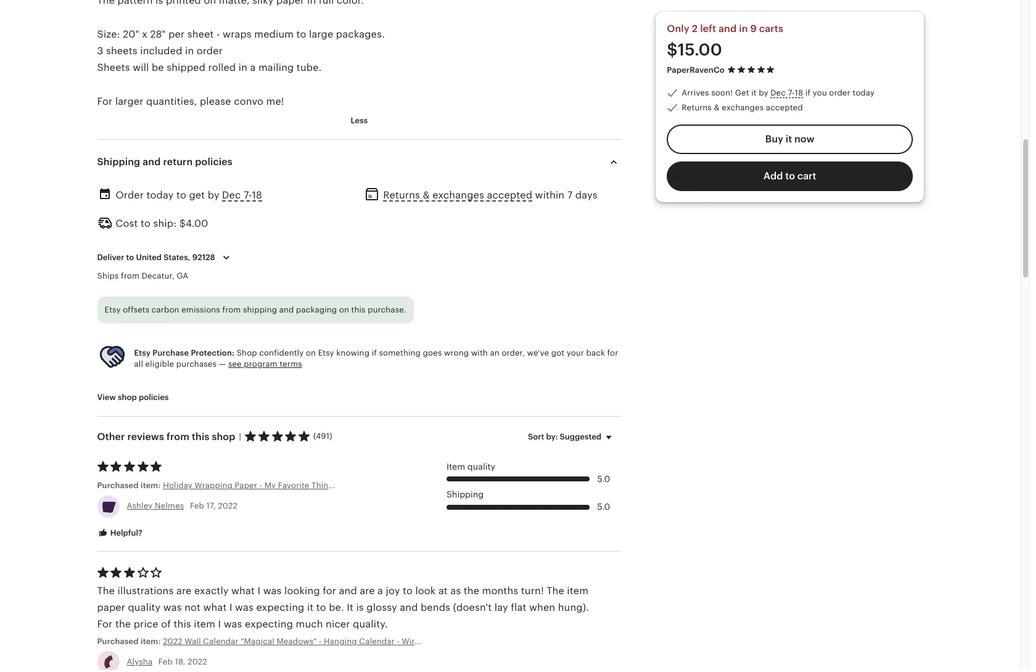Task type: locate. For each thing, give the bounding box(es) containing it.
0 horizontal spatial the
[[115, 619, 131, 631]]

this right of
[[174, 619, 191, 631]]

this left "|"
[[192, 431, 209, 443]]

purchases
[[176, 360, 217, 369]]

0 horizontal spatial order
[[197, 45, 223, 57]]

7-
[[788, 88, 795, 97], [244, 189, 252, 201]]

shipping up order
[[97, 156, 140, 168]]

the down paper
[[115, 619, 131, 631]]

item up hung).
[[567, 586, 589, 597]]

and inside shipping and return policies dropdown button
[[143, 156, 161, 168]]

in inside only 2 left and in 9 carts $15.00
[[739, 22, 748, 34]]

2 horizontal spatial in
[[739, 22, 748, 34]]

1 horizontal spatial for
[[608, 348, 619, 358]]

on right confidently
[[306, 348, 316, 358]]

accepted down arrives soon! get it by dec 7-18 if you order today
[[766, 103, 803, 112]]

1 horizontal spatial calendar
[[359, 638, 395, 647]]

the up when
[[547, 586, 565, 597]]

helpful?
[[108, 529, 142, 538]]

& for returns & exchanges accepted within 7 days
[[423, 189, 430, 201]]

feb left 17, on the left bottom of page
[[190, 502, 204, 511]]

wrong
[[444, 348, 469, 358]]

0 horizontal spatial shop
[[118, 393, 137, 402]]

and inside only 2 left and in 9 carts $15.00
[[719, 22, 737, 34]]

i left looking
[[258, 586, 261, 597]]

18 left you
[[795, 88, 803, 97]]

are up not
[[176, 586, 192, 597]]

0 horizontal spatial i
[[218, 619, 221, 631]]

1 vertical spatial for
[[97, 619, 113, 631]]

2022 right 17, on the left bottom of page
[[218, 502, 238, 511]]

calendar
[[203, 638, 239, 647], [359, 638, 395, 647], [422, 638, 457, 647]]

0 vertical spatial for
[[608, 348, 619, 358]]

quality right item
[[468, 462, 496, 472]]

emissions
[[182, 306, 220, 315]]

policies right "return"
[[195, 156, 233, 168]]

1 horizontal spatial in
[[239, 62, 248, 74]]

quality down illustrations
[[128, 602, 161, 614]]

2022 down of
[[163, 638, 182, 647]]

purchased up ashley
[[97, 482, 139, 491]]

0 horizontal spatial policies
[[139, 393, 169, 402]]

0 vertical spatial policies
[[195, 156, 233, 168]]

was
[[263, 586, 282, 597], [163, 602, 182, 614], [235, 602, 254, 614], [224, 619, 242, 631]]

to left large
[[297, 28, 306, 40]]

quality
[[468, 462, 496, 472], [128, 602, 161, 614]]

with left an
[[471, 348, 488, 358]]

0 vertical spatial returns
[[682, 103, 712, 112]]

shop right "view"
[[118, 393, 137, 402]]

for up be.
[[323, 586, 336, 597]]

1 horizontal spatial 2022
[[188, 658, 207, 667]]

in left 9
[[739, 22, 748, 34]]

0 vertical spatial from
[[121, 272, 140, 281]]

0 vertical spatial feb
[[190, 502, 204, 511]]

etsy up all
[[134, 348, 151, 358]]

if right the knowing
[[372, 348, 377, 358]]

item down not
[[194, 619, 215, 631]]

1 horizontal spatial the
[[464, 586, 480, 597]]

something
[[379, 348, 421, 358]]

dec right 'get'
[[222, 189, 241, 201]]

shipping inside dropdown button
[[97, 156, 140, 168]]

be.
[[329, 602, 344, 614]]

0 horizontal spatial a
[[250, 62, 256, 74]]

it up much
[[307, 602, 314, 614]]

etsy left the knowing
[[318, 348, 334, 358]]

larger
[[115, 95, 144, 107]]

program
[[244, 360, 278, 369]]

1 horizontal spatial if
[[805, 88, 811, 97]]

1 horizontal spatial a
[[378, 586, 383, 597]]

1 horizontal spatial are
[[360, 586, 375, 597]]

mailing
[[259, 62, 294, 74]]

this inside the illustrations are exactly what i was looking for and are a joy to look at as the months turn! the item paper quality was not what i was expecting it to be. it is glossy and bends (doesn't lay flat when hung). for the price of this item i was expecting much nicer quality.
[[174, 619, 191, 631]]

0 vertical spatial i
[[258, 586, 261, 597]]

item: for purchased item:
[[141, 482, 161, 491]]

for right 'back'
[[608, 348, 619, 358]]

for down paper
[[97, 619, 113, 631]]

0 vertical spatial what
[[231, 586, 255, 597]]

0 vertical spatial order
[[197, 45, 223, 57]]

1 item: from the top
[[141, 482, 161, 491]]

2 item: from the top
[[141, 638, 161, 647]]

from left shipping
[[222, 306, 241, 315]]

in right rolled
[[239, 62, 248, 74]]

today up cost to ship: $ 4.00
[[147, 189, 174, 201]]

- left wire
[[397, 638, 400, 647]]

expecting up "magical
[[245, 619, 293, 631]]

what right exactly
[[231, 586, 255, 597]]

1 vertical spatial item:
[[141, 638, 161, 647]]

dec
[[771, 88, 786, 97], [222, 189, 241, 201]]

from right ships
[[121, 272, 140, 281]]

buy it now button
[[667, 124, 913, 154]]

etsy for etsy offsets carbon emissions from shipping and packaging on this purchase.
[[105, 306, 121, 315]]

0 vertical spatial 18
[[795, 88, 803, 97]]

1 horizontal spatial order
[[829, 88, 851, 97]]

shipping
[[243, 306, 277, 315]]

quality.
[[353, 619, 388, 631]]

etsy inside shop confidently on etsy knowing if something goes wrong with an order, we've got your back for all eligible purchases —
[[318, 348, 334, 358]]

got
[[552, 348, 565, 358]]

2 vertical spatial in
[[239, 62, 248, 74]]

4.00
[[186, 218, 208, 230]]

2022 right 18,
[[188, 658, 207, 667]]

turn!
[[521, 586, 544, 597]]

in up 'shipped' in the top left of the page
[[185, 45, 194, 57]]

1 vertical spatial item
[[194, 619, 215, 631]]

0 horizontal spatial with
[[471, 348, 488, 358]]

2 purchased from the top
[[97, 638, 139, 647]]

policies down eligible at left bottom
[[139, 393, 169, 402]]

feb left 18,
[[158, 658, 173, 667]]

shop left "|"
[[212, 431, 235, 443]]

on right packaging
[[339, 306, 349, 315]]

to left united on the top of page
[[126, 253, 134, 262]]

calendar right wire
[[422, 638, 457, 647]]

buy
[[765, 133, 783, 145]]

a left joy
[[378, 586, 383, 597]]

to inside the deliver to united states, 92128 dropdown button
[[126, 253, 134, 262]]

1 vertical spatial i
[[230, 602, 232, 614]]

1 are from the left
[[176, 586, 192, 597]]

looking
[[284, 586, 320, 597]]

0 vertical spatial exchanges
[[722, 103, 764, 112]]

1 vertical spatial feb
[[158, 658, 173, 667]]

$15.00
[[667, 39, 722, 59]]

0 horizontal spatial etsy
[[105, 306, 121, 315]]

1 vertical spatial &
[[423, 189, 430, 201]]

1 vertical spatial order
[[829, 88, 851, 97]]

5.0 for shipping
[[598, 502, 611, 512]]

ships from decatur, ga
[[97, 272, 188, 281]]

sort
[[528, 432, 545, 442]]

0 vertical spatial shop
[[118, 393, 137, 402]]

exactly
[[194, 586, 229, 597]]

accepted left within at the top right of page
[[487, 189, 533, 201]]

1 for from the top
[[97, 95, 113, 107]]

- right sheet
[[217, 28, 220, 40]]

0 vertical spatial if
[[805, 88, 811, 97]]

policies inside view shop policies button
[[139, 393, 169, 402]]

1 horizontal spatial shipping
[[447, 490, 484, 500]]

are
[[176, 586, 192, 597], [360, 586, 375, 597]]

it inside button
[[786, 133, 792, 145]]

a
[[250, 62, 256, 74], [378, 586, 383, 597]]

2 horizontal spatial this
[[351, 306, 366, 315]]

2 5.0 from the top
[[598, 502, 611, 512]]

order down sheet
[[197, 45, 223, 57]]

this
[[351, 306, 366, 315], [192, 431, 209, 443], [174, 619, 191, 631]]

etsy offsets carbon emissions from shipping and packaging on this purchase.
[[105, 306, 407, 315]]

0 vertical spatial in
[[739, 22, 748, 34]]

0 vertical spatial 7-
[[788, 88, 795, 97]]

item: down price
[[141, 638, 161, 647]]

20"
[[123, 28, 139, 40]]

this left purchase.
[[351, 306, 366, 315]]

less
[[351, 116, 368, 125]]

0 vertical spatial item
[[567, 586, 589, 597]]

dec 7-18 button
[[222, 186, 262, 204]]

as
[[451, 586, 461, 597]]

medium
[[254, 28, 294, 40]]

1 horizontal spatial &
[[714, 103, 720, 112]]

the up paper
[[97, 586, 115, 597]]

see
[[228, 360, 242, 369]]

0 vertical spatial accepted
[[766, 103, 803, 112]]

1 vertical spatial accepted
[[487, 189, 533, 201]]

7- right 'get'
[[244, 189, 252, 201]]

2 horizontal spatial calendar
[[422, 638, 457, 647]]

9
[[750, 22, 757, 34]]

returns down arrives
[[682, 103, 712, 112]]

1 calendar from the left
[[203, 638, 239, 647]]

to left be.
[[316, 602, 326, 614]]

1 vertical spatial purchased
[[97, 638, 139, 647]]

is
[[356, 602, 364, 614]]

dec up returns & exchanges accepted
[[771, 88, 786, 97]]

returns down shipping and return policies dropdown button
[[383, 189, 420, 201]]

1 horizontal spatial what
[[231, 586, 255, 597]]

other reviews from this shop |
[[97, 431, 241, 443]]

purchased up alysha link
[[97, 638, 139, 647]]

1 vertical spatial from
[[222, 306, 241, 315]]

a left mailing
[[250, 62, 256, 74]]

0 vertical spatial shipping
[[97, 156, 140, 168]]

for
[[97, 95, 113, 107], [97, 619, 113, 631]]

for left larger
[[97, 95, 113, 107]]

shipping down item quality
[[447, 490, 484, 500]]

0 horizontal spatial feb
[[158, 658, 173, 667]]

with left new
[[507, 638, 524, 647]]

2 vertical spatial it
[[307, 602, 314, 614]]

tube.
[[297, 62, 322, 74]]

item:
[[141, 482, 161, 491], [141, 638, 161, 647]]

reviews
[[127, 431, 164, 443]]

18 right 'get'
[[252, 189, 262, 201]]

states,
[[164, 253, 190, 262]]

to right joy
[[403, 586, 413, 597]]

1 purchased from the top
[[97, 482, 139, 491]]

0 horizontal spatial what
[[203, 602, 227, 614]]

0 horizontal spatial shipping
[[97, 156, 140, 168]]

1 horizontal spatial the
[[547, 586, 565, 597]]

it right buy
[[786, 133, 792, 145]]

2 vertical spatial this
[[174, 619, 191, 631]]

look
[[416, 586, 436, 597]]

0 vertical spatial &
[[714, 103, 720, 112]]

from right reviews on the bottom left of page
[[167, 431, 189, 443]]

illustrations
[[118, 586, 174, 597]]

and up it
[[339, 586, 357, 597]]

shipping for shipping
[[447, 490, 484, 500]]

0 horizontal spatial &
[[423, 189, 430, 201]]

by up returns & exchanges accepted
[[759, 88, 768, 97]]

see program terms link
[[228, 360, 302, 369]]

0 horizontal spatial if
[[372, 348, 377, 358]]

calendar down 'quality.'
[[359, 638, 395, 647]]

1 vertical spatial in
[[185, 45, 194, 57]]

if left you
[[805, 88, 811, 97]]

it
[[751, 88, 757, 97], [786, 133, 792, 145], [307, 602, 314, 614]]

left
[[700, 22, 716, 34]]

0 vertical spatial 2022
[[218, 502, 238, 511]]

calendar right wall
[[203, 638, 239, 647]]

expecting down looking
[[256, 602, 305, 614]]

be
[[152, 62, 164, 74]]

ships
[[97, 272, 119, 281]]

by right 'get'
[[208, 189, 220, 201]]

shop confidently on etsy knowing if something goes wrong with an order, we've got your back for all eligible purchases —
[[134, 348, 619, 369]]

0 horizontal spatial in
[[185, 45, 194, 57]]

it
[[347, 602, 354, 614]]

it up returns & exchanges accepted
[[751, 88, 757, 97]]

etsy left offsets
[[105, 306, 121, 315]]

1 horizontal spatial accepted
[[766, 103, 803, 112]]

shop
[[118, 393, 137, 402], [212, 431, 235, 443]]

i right not
[[230, 602, 232, 614]]

i down exactly
[[218, 619, 221, 631]]

wraps
[[223, 28, 252, 40]]

7- left you
[[788, 88, 795, 97]]

0 horizontal spatial 7-
[[244, 189, 252, 201]]

1 vertical spatial policies
[[139, 393, 169, 402]]

0 vertical spatial it
[[751, 88, 757, 97]]

days
[[576, 189, 598, 201]]

0 horizontal spatial returns
[[383, 189, 420, 201]]

and right left
[[719, 22, 737, 34]]

order right you
[[829, 88, 851, 97]]

ship:
[[153, 218, 177, 230]]

ashley
[[127, 502, 153, 511]]

and left "return"
[[143, 156, 161, 168]]

1 vertical spatial quality
[[128, 602, 161, 614]]

1 vertical spatial returns
[[383, 189, 420, 201]]

1 vertical spatial today
[[147, 189, 174, 201]]

ashley nelmes feb 17, 2022
[[127, 502, 238, 511]]

add to cart
[[764, 170, 816, 182]]

to left cart
[[785, 170, 795, 182]]

0 vertical spatial purchased
[[97, 482, 139, 491]]

are up is
[[360, 586, 375, 597]]

alysha feb 18, 2022
[[127, 658, 207, 667]]

2 vertical spatial from
[[167, 431, 189, 443]]

i
[[258, 586, 261, 597], [230, 602, 232, 614], [218, 619, 221, 631]]

5.0 for item quality
[[598, 474, 611, 484]]

other
[[97, 431, 125, 443]]

today right you
[[853, 88, 875, 97]]

2 for from the top
[[97, 619, 113, 631]]

by
[[759, 88, 768, 97], [208, 189, 220, 201]]

add to cart button
[[667, 161, 913, 191]]

1 horizontal spatial this
[[192, 431, 209, 443]]

what down exactly
[[203, 602, 227, 614]]

2022
[[218, 502, 238, 511], [163, 638, 182, 647], [188, 658, 207, 667]]

view
[[97, 393, 116, 402]]

—
[[219, 360, 226, 369]]

alysha
[[127, 658, 153, 667]]

item
[[567, 586, 589, 597], [194, 619, 215, 631]]

policies
[[195, 156, 233, 168], [139, 393, 169, 402]]

0 vertical spatial with
[[471, 348, 488, 358]]

1 horizontal spatial policies
[[195, 156, 233, 168]]

1 horizontal spatial exchanges
[[722, 103, 764, 112]]

0 horizontal spatial are
[[176, 586, 192, 597]]

item: up ashley nelmes link at left bottom
[[141, 482, 161, 491]]

etsy purchase protection:
[[134, 348, 235, 358]]

1 vertical spatial what
[[203, 602, 227, 614]]

0 horizontal spatial calendar
[[203, 638, 239, 647]]

exchanges for returns & exchanges accepted
[[722, 103, 764, 112]]

the right as
[[464, 586, 480, 597]]

1 horizontal spatial 18
[[795, 88, 803, 97]]

0 vertical spatial dec
[[771, 88, 786, 97]]

soon! get
[[711, 88, 749, 97]]

shop inside button
[[118, 393, 137, 402]]

1 5.0 from the top
[[598, 474, 611, 484]]

quality inside the illustrations are exactly what i was looking for and are a joy to look at as the months turn! the item paper quality was not what i was expecting it to be. it is glossy and bends (doesn't lay flat when hung). for the price of this item i was expecting much nicer quality.
[[128, 602, 161, 614]]

1 horizontal spatial etsy
[[134, 348, 151, 358]]

1 vertical spatial 2022
[[163, 638, 182, 647]]



Task type: vqa. For each thing, say whether or not it's contained in the screenshot.
Dec
yes



Task type: describe. For each thing, give the bounding box(es) containing it.
2 horizontal spatial i
[[258, 586, 261, 597]]

- left restocked
[[459, 638, 462, 647]]

suggested
[[560, 432, 602, 442]]

1 horizontal spatial feb
[[190, 502, 204, 511]]

it inside the illustrations are exactly what i was looking for and are a joy to look at as the months turn! the item paper quality was not what i was expecting it to be. it is glossy and bends (doesn't lay flat when hung). for the price of this item i was expecting much nicer quality.
[[307, 602, 314, 614]]

sheets
[[106, 45, 138, 57]]

(doesn't
[[453, 602, 492, 614]]

1 the from the left
[[97, 586, 115, 597]]

helpful? button
[[88, 522, 152, 545]]

when
[[529, 602, 556, 614]]

packages.
[[336, 28, 385, 40]]

returns & exchanges accepted within 7 days
[[383, 189, 598, 201]]

18,
[[175, 658, 186, 667]]

get
[[189, 189, 205, 201]]

0 vertical spatial expecting
[[256, 602, 305, 614]]

bends
[[421, 602, 451, 614]]

an
[[490, 348, 500, 358]]

sort by: suggested
[[528, 432, 602, 442]]

rolled
[[208, 62, 236, 74]]

with inside shop confidently on etsy knowing if something goes wrong with an order, we've got your back for all eligible purchases —
[[471, 348, 488, 358]]

accepted for returns & exchanges accepted
[[766, 103, 803, 112]]

all
[[134, 360, 143, 369]]

of
[[161, 619, 171, 631]]

item
[[447, 462, 465, 472]]

92128
[[192, 253, 215, 262]]

0 horizontal spatial today
[[147, 189, 174, 201]]

eligible
[[145, 360, 174, 369]]

1 horizontal spatial from
[[167, 431, 189, 443]]

returns for returns & exchanges accepted
[[682, 103, 712, 112]]

2 vertical spatial i
[[218, 619, 221, 631]]

1 horizontal spatial item
[[567, 586, 589, 597]]

1 vertical spatial with
[[507, 638, 524, 647]]

order
[[116, 189, 144, 201]]

1 horizontal spatial on
[[339, 306, 349, 315]]

wire
[[402, 638, 420, 647]]

me!
[[266, 95, 284, 107]]

decatur,
[[142, 272, 175, 281]]

much
[[296, 619, 323, 631]]

|
[[239, 432, 241, 442]]

deliver to united states, 92128 button
[[88, 245, 243, 271]]

shipping and return policies
[[97, 156, 233, 168]]

2 horizontal spatial 2022
[[218, 502, 238, 511]]

17,
[[206, 502, 216, 511]]

if inside shop confidently on etsy knowing if something goes wrong with an order, we've got your back for all eligible purchases —
[[372, 348, 377, 358]]

arrives
[[682, 88, 709, 97]]

1 vertical spatial expecting
[[245, 619, 293, 631]]

purchased item:
[[97, 482, 163, 491]]

shipped
[[167, 62, 206, 74]]

28"
[[150, 28, 166, 40]]

purchased for purchased item:
[[97, 482, 139, 491]]

0 vertical spatial the
[[464, 586, 480, 597]]

2 the from the left
[[547, 586, 565, 597]]

see program terms
[[228, 360, 302, 369]]

confidently
[[259, 348, 304, 358]]

0 horizontal spatial item
[[194, 619, 215, 631]]

sheet
[[187, 28, 214, 40]]

to right cost
[[141, 218, 151, 230]]

policies inside shipping and return policies dropdown button
[[195, 156, 233, 168]]

you
[[813, 88, 827, 97]]

per
[[169, 28, 185, 40]]

0 vertical spatial today
[[853, 88, 875, 97]]

not
[[185, 602, 201, 614]]

item: for purchased item: 2022 wall calendar "magical meadows" - hanging calendar - wire calendar - restocked with new dates!
[[141, 638, 161, 647]]

0 vertical spatial this
[[351, 306, 366, 315]]

a inside size: 20" x 28" per sheet - wraps medium to large packages. 3 sheets included in order sheets will be shipped rolled in a mailing tube.
[[250, 62, 256, 74]]

- left hanging
[[319, 638, 322, 647]]

shop
[[237, 348, 257, 358]]

knowing
[[337, 348, 370, 358]]

1 horizontal spatial by
[[759, 88, 768, 97]]

returns for returns & exchanges accepted within 7 days
[[383, 189, 420, 201]]

add
[[764, 170, 783, 182]]

2 horizontal spatial from
[[222, 306, 241, 315]]

joy
[[386, 586, 400, 597]]

cart
[[798, 170, 816, 182]]

by:
[[546, 432, 558, 442]]

purchase
[[153, 348, 189, 358]]

0 horizontal spatial from
[[121, 272, 140, 281]]

your
[[567, 348, 584, 358]]

carts
[[759, 22, 783, 34]]

etsy for etsy purchase protection:
[[134, 348, 151, 358]]

carbon
[[152, 306, 179, 315]]

buy it now
[[765, 133, 815, 145]]

order inside size: 20" x 28" per sheet - wraps medium to large packages. 3 sheets included in order sheets will be shipped rolled in a mailing tube.
[[197, 45, 223, 57]]

months
[[482, 586, 519, 597]]

now
[[795, 133, 815, 145]]

will
[[133, 62, 149, 74]]

2 are from the left
[[360, 586, 375, 597]]

for inside the illustrations are exactly what i was looking for and are a joy to look at as the months turn! the item paper quality was not what i was expecting it to be. it is glossy and bends (doesn't lay flat when hung). for the price of this item i was expecting much nicer quality.
[[323, 586, 336, 597]]

2022 wall calendar "magical meadows" - hanging calendar - wire calendar - restocked with new dates! link
[[163, 637, 570, 648]]

0 horizontal spatial dec
[[222, 189, 241, 201]]

1 horizontal spatial dec
[[771, 88, 786, 97]]

1 vertical spatial the
[[115, 619, 131, 631]]

price
[[134, 619, 158, 631]]

convo
[[234, 95, 264, 107]]

on inside shop confidently on etsy knowing if something goes wrong with an order, we've got your back for all eligible purchases —
[[306, 348, 316, 358]]

return
[[163, 156, 193, 168]]

(491)
[[313, 432, 332, 441]]

to inside size: 20" x 28" per sheet - wraps medium to large packages. 3 sheets included in order sheets will be shipped rolled in a mailing tube.
[[297, 28, 306, 40]]

and down joy
[[400, 602, 418, 614]]

nicer
[[326, 619, 350, 631]]

size:
[[97, 28, 120, 40]]

1 horizontal spatial it
[[751, 88, 757, 97]]

"magical
[[241, 638, 275, 647]]

3 calendar from the left
[[422, 638, 457, 647]]

at
[[439, 586, 448, 597]]

only
[[667, 22, 690, 34]]

2 calendar from the left
[[359, 638, 395, 647]]

please
[[200, 95, 231, 107]]

for inside the illustrations are exactly what i was looking for and are a joy to look at as the months turn! the item paper quality was not what i was expecting it to be. it is glossy and bends (doesn't lay flat when hung). for the price of this item i was expecting much nicer quality.
[[97, 619, 113, 631]]

hung).
[[558, 602, 589, 614]]

goes
[[423, 348, 442, 358]]

0 horizontal spatial 2022
[[163, 638, 182, 647]]

returns & exchanges accepted
[[682, 103, 803, 112]]

1 horizontal spatial i
[[230, 602, 232, 614]]

shipping for shipping and return policies
[[97, 156, 140, 168]]

flat
[[511, 602, 527, 614]]

for inside shop confidently on etsy knowing if something goes wrong with an order, we've got your back for all eligible purchases —
[[608, 348, 619, 358]]

& for returns & exchanges accepted
[[714, 103, 720, 112]]

exchanges for returns & exchanges accepted within 7 days
[[433, 189, 484, 201]]

to left 'get'
[[176, 189, 186, 201]]

purchased for purchased item: 2022 wall calendar "magical meadows" - hanging calendar - wire calendar - restocked with new dates!
[[97, 638, 139, 647]]

3
[[97, 45, 103, 57]]

and right shipping
[[279, 306, 294, 315]]

included
[[140, 45, 182, 57]]

quantities,
[[146, 95, 197, 107]]

- inside size: 20" x 28" per sheet - wraps medium to large packages. 3 sheets included in order sheets will be shipped rolled in a mailing tube.
[[217, 28, 220, 40]]

order,
[[502, 348, 525, 358]]

a inside the illustrations are exactly what i was looking for and are a joy to look at as the months turn! the item paper quality was not what i was expecting it to be. it is glossy and bends (doesn't lay flat when hung). for the price of this item i was expecting much nicer quality.
[[378, 586, 383, 597]]

2 vertical spatial 2022
[[188, 658, 207, 667]]

1 horizontal spatial shop
[[212, 431, 235, 443]]

1 vertical spatial this
[[192, 431, 209, 443]]

packaging
[[296, 306, 337, 315]]

cost to ship: $ 4.00
[[116, 218, 208, 230]]

for larger quantities, please convo me!
[[97, 95, 284, 107]]

to inside add to cart button
[[785, 170, 795, 182]]

accepted for returns & exchanges accepted within 7 days
[[487, 189, 533, 201]]

1 vertical spatial 18
[[252, 189, 262, 201]]

0 horizontal spatial by
[[208, 189, 220, 201]]

purchased item: 2022 wall calendar "magical meadows" - hanging calendar - wire calendar - restocked with new dates!
[[97, 638, 570, 647]]

shipping and return policies button
[[86, 147, 633, 177]]

offsets
[[123, 306, 150, 315]]

1 horizontal spatial quality
[[468, 462, 496, 472]]

restocked
[[464, 638, 505, 647]]

view shop policies button
[[88, 387, 178, 409]]



